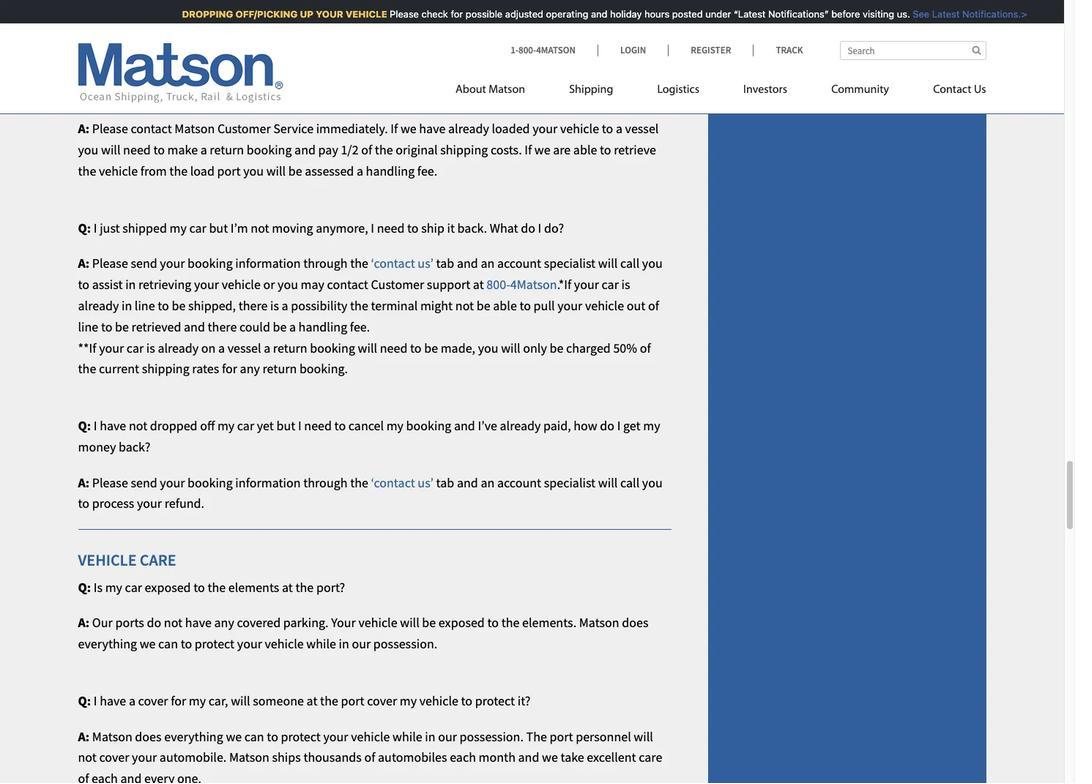 Task type: describe. For each thing, give the bounding box(es) containing it.
car up the current
[[127, 340, 144, 357]]

800-4matson
[[487, 276, 557, 293]]

1 horizontal spatial money
[[525, 85, 563, 102]]

1 vertical spatial is
[[270, 297, 279, 314]]

to left the ship
[[407, 220, 419, 236]]

back? inside i have not dropped off my car yet but i need to cancel my booking and i've already paid, how do i get my money back?
[[119, 439, 150, 456]]

please left check
[[384, 8, 414, 20]]

port inside 'matson does everything we can to protect your vehicle while in our possession. the port personnel will not cover your automobile. matson ships thousands of automobiles each month and we take excellent care of each and every one.'
[[550, 729, 573, 746]]

assist
[[92, 276, 123, 293]]

not inside our ports do not have any covered parking. your vehicle will be exposed to the elements. matson does everything we can to protect your vehicle while in our possession.
[[164, 615, 183, 632]]

0 vertical spatial for
[[445, 8, 458, 20]]

your inside tab and an account specialist will call you to assist in retrieving your vehicle or you may contact customer support at
[[194, 276, 219, 293]]

need left the ship
[[377, 220, 405, 236]]

and up loaded
[[501, 85, 522, 102]]

.*if
[[557, 276, 572, 293]]

does inside 'matson does everything we can to protect your vehicle while in our possession. the port personnel will not cover your automobile. matson ships thousands of automobiles each month and we take excellent care of each and every one.'
[[135, 729, 162, 746]]

vehicle inside tab and an account specialist will call you to assist in retrieving your vehicle or you may contact customer support at
[[222, 276, 261, 293]]

cancelling a booking
[[78, 56, 248, 76]]

0 vertical spatial each
[[450, 750, 476, 767]]

can inside 'matson does everything we can to protect your vehicle while in our possession. the port personnel will not cover your automobile. matson ships thousands of automobiles each month and we take excellent care of each and every one.'
[[245, 729, 264, 746]]

2 through from the top
[[303, 474, 348, 491]]

vehicle up automobiles
[[420, 693, 459, 710]]

we inside our ports do not have any covered parking. your vehicle will be exposed to the elements. matson does everything we can to protect your vehicle while in our possession.
[[140, 636, 156, 653]]

on
[[201, 340, 216, 357]]

made,
[[441, 340, 476, 357]]

the right someone
[[320, 693, 338, 710]]

q: i have a cover for my car, will someone at the port cover my vehicle to protect it?
[[78, 693, 531, 710]]

will inside tab and an account specialist will call you to assist in retrieving your vehicle or you may contact customer support at
[[598, 255, 618, 272]]

1-800-4matson link
[[511, 44, 598, 56]]

to left retrieve
[[600, 142, 611, 158]]

hours
[[639, 8, 664, 20]]

not inside .*if your car is already in line to be shipped, there is a possibility the terminal might not be able to pull your vehicle out of line to be retrieved and there could be a handling fee. **if your car is already on a vessel a return booking will need to be made, you will only be charged 50% of the current shipping rates for any return booking.
[[456, 297, 474, 314]]

might
[[420, 297, 453, 314]]

will inside tab and an account specialist will call you to process your refund.
[[598, 474, 618, 491]]

q: i dropped off my vehicle but i'm not moving anymore. how do i get my car and money back?
[[78, 85, 597, 102]]

1 send from the top
[[131, 255, 157, 272]]

contact us link
[[911, 77, 987, 107]]

q: for q: i have a cover for my car, will someone at the port cover my vehicle to protect it?
[[78, 693, 91, 710]]

car inside i have not dropped off my car yet but i need to cancel my booking and i've already paid, how do i get my money back?
[[237, 418, 254, 434]]

please up assist
[[92, 255, 128, 272]]

any inside .*if your car is already in line to be shipped, there is a possibility the terminal might not be able to pull your vehicle out of line to be retrieved and there could be a handling fee. **if your car is already on a vessel a return booking will need to be made, you will only be charged 50% of the current shipping rates for any return booking.
[[240, 361, 260, 378]]

already left "on"
[[158, 340, 199, 357]]

and inside .*if your car is already in line to be shipped, there is a possibility the terminal might not be able to pull your vehicle out of line to be retrieved and there could be a handling fee. **if your car is already on a vessel a return booking will need to be made, you will only be charged 50% of the current shipping rates for any return booking.
[[184, 319, 205, 335]]

car right the .*if
[[602, 276, 619, 293]]

vehicle down parking.
[[265, 636, 304, 653]]

to up from
[[153, 142, 165, 158]]

2 send from the top
[[131, 474, 157, 491]]

of inside please contact matson customer service immediately. if we have already loaded your vehicle to a vessel you will need to make a return booking and pay 1/2 of the original shipping costs. if we are able to retrieve the vehicle from the load port you will be assessed a handling fee.
[[361, 142, 372, 158]]

top menu navigation
[[456, 77, 987, 107]]

0 vertical spatial is
[[622, 276, 630, 293]]

possession. inside 'matson does everything we can to protect your vehicle while in our possession. the port personnel will not cover your automobile. matson ships thousands of automobiles each month and we take excellent care of each and every one.'
[[460, 729, 524, 746]]

your up thousands
[[323, 729, 348, 746]]

and inside please contact matson customer service immediately. if we have already loaded your vehicle to a vessel you will need to make a return booking and pay 1/2 of the original shipping costs. if we are able to retrieve the vehicle from the load port you will be assessed a handling fee.
[[295, 142, 316, 158]]

anymore,
[[316, 220, 368, 236]]

booking up refund.
[[188, 474, 233, 491]]

track link
[[753, 44, 803, 56]]

we up the original
[[401, 120, 417, 137]]

do right "what"
[[521, 220, 536, 236]]

personnel
[[576, 729, 631, 746]]

vehicle right the your on the bottom left of the page
[[359, 615, 398, 632]]

shipping link
[[547, 77, 636, 107]]

2 a: please send your booking information through the 'contact us' from the top
[[78, 474, 434, 491]]

the left from
[[78, 163, 96, 180]]

not inside 'matson does everything we can to protect your vehicle while in our possession. the port personnel will not cover your automobile. matson ships thousands of automobiles each month and we take excellent care of each and every one.'
[[78, 750, 97, 767]]

to inside i have not dropped off my car yet but i need to cancel my booking and i've already paid, how do i get my money back?
[[335, 418, 346, 434]]

please contact matson customer service immediately. if we have already loaded your vehicle to a vessel you will need to make a return booking and pay 1/2 of the original shipping costs. if we are able to retrieve the vehicle from the load port you will be assessed a handling fee.
[[78, 120, 659, 180]]

investors
[[744, 84, 788, 96]]

car up loaded
[[481, 85, 498, 102]]

your inside our ports do not have any covered parking. your vehicle will be exposed to the elements. matson does everything we can to protect your vehicle while in our possession.
[[237, 636, 262, 653]]

shipping inside .*if your car is already in line to be shipped, there is a possibility the terminal might not be able to pull your vehicle out of line to be retrieved and there could be a handling fee. **if your car is already on a vessel a return booking will need to be made, you will only be charged 50% of the current shipping rates for any return booking.
[[142, 361, 190, 378]]

one.
[[177, 771, 201, 784]]

tab and an account specialist will call you to assist in retrieving your vehicle or you may contact customer support at
[[78, 255, 663, 293]]

or
[[263, 276, 275, 293]]

yet
[[257, 418, 274, 434]]

will inside 'matson does everything we can to protect your vehicle while in our possession. the port personnel will not cover your automobile. matson ships thousands of automobiles each month and we take excellent care of each and every one.'
[[634, 729, 653, 746]]

1 horizontal spatial cover
[[138, 693, 168, 710]]

paid,
[[544, 418, 571, 434]]

0 horizontal spatial at
[[282, 579, 293, 596]]

1 information from the top
[[235, 255, 301, 272]]

booking inside please contact matson customer service immediately. if we have already loaded your vehicle to a vessel you will need to make a return booking and pay 1/2 of the original shipping costs. if we are able to retrieve the vehicle from the load port you will be assessed a handling fee.
[[247, 142, 292, 158]]

everything inside our ports do not have any covered parking. your vehicle will be exposed to the elements. matson does everything we can to protect your vehicle while in our possession.
[[78, 636, 137, 653]]

specialist for i have not dropped off my car yet but i need to cancel my booking and i've already paid, how do i get my money back?
[[544, 474, 596, 491]]

up
[[295, 8, 308, 20]]

1 vertical spatial 800-
[[487, 276, 511, 293]]

the left elements
[[208, 579, 226, 596]]

have inside our ports do not have any covered parking. your vehicle will be exposed to the elements. matson does everything we can to protect your vehicle while in our possession.
[[185, 615, 212, 632]]

2 vertical spatial return
[[263, 361, 297, 378]]

please up process
[[92, 474, 128, 491]]

your inside please contact matson customer service immediately. if we have already loaded your vehicle to a vessel you will need to make a return booking and pay 1/2 of the original shipping costs. if we are able to retrieve the vehicle from the load port you will be assessed a handling fee.
[[533, 120, 558, 137]]

to inside 'matson does everything we can to protect your vehicle while in our possession. the port personnel will not cover your automobile. matson ships thousands of automobiles each month and we take excellent care of each and every one.'
[[267, 729, 278, 746]]

your
[[331, 615, 356, 632]]

and left every
[[120, 771, 142, 784]]

0 vertical spatial off
[[150, 85, 165, 102]]

in inside our ports do not have any covered parking. your vehicle will be exposed to the elements. matson does everything we can to protect your vehicle while in our possession.
[[339, 636, 349, 653]]

car down vehicle care
[[125, 579, 142, 596]]

do right how
[[418, 85, 433, 102]]

get inside i have not dropped off my car yet but i need to cancel my booking and i've already paid, how do i get my money back?
[[623, 418, 641, 434]]

0 horizontal spatial vehicle
[[78, 550, 137, 571]]

to down the retrieving
[[158, 297, 169, 314]]

automobile.
[[160, 750, 227, 767]]

booking
[[182, 56, 248, 76]]

register
[[691, 44, 731, 56]]

Search search field
[[840, 41, 987, 60]]

able inside please contact matson customer service immediately. if we have already loaded your vehicle to a vessel you will need to make a return booking and pay 1/2 of the original shipping costs. if we are able to retrieve the vehicle from the load port you will be assessed a handling fee.
[[574, 142, 597, 158]]

someone
[[253, 693, 304, 710]]

in inside .*if your car is already in line to be shipped, there is a possibility the terminal might not be able to pull your vehicle out of line to be retrieved and there could be a handling fee. **if your car is already on a vessel a return booking will need to be made, you will only be charged 50% of the current shipping rates for any return booking.
[[122, 297, 132, 314]]

care
[[639, 750, 663, 767]]

out
[[627, 297, 646, 314]]

tab for i have not dropped off my car yet but i need to cancel my booking and i've already paid, how do i get my money back?
[[436, 474, 454, 491]]

your inside tab and an account specialist will call you to process your refund.
[[137, 496, 162, 512]]

your right the .*if
[[574, 276, 599, 293]]

already down assist
[[78, 297, 119, 314]]

immediately.
[[316, 120, 388, 137]]

4matson
[[510, 276, 557, 293]]

port inside please contact matson customer service immediately. if we have already loaded your vehicle to a vessel you will need to make a return booking and pay 1/2 of the original shipping costs. if we are able to retrieve the vehicle from the load port you will be assessed a handling fee.
[[217, 163, 241, 180]]

under
[[700, 8, 726, 20]]

1-800-4matson
[[511, 44, 576, 56]]

is
[[94, 579, 103, 596]]

vehicle down booking
[[187, 85, 226, 102]]

ships
[[272, 750, 301, 767]]

and inside tab and an account specialist will call you to assist in retrieving your vehicle or you may contact customer support at
[[457, 255, 478, 272]]

q: for q: i dropped off my vehicle but i'm not moving anymore. how do i get my car and money back?
[[78, 85, 91, 102]]

0 vertical spatial 800-
[[519, 44, 536, 56]]

booking inside i have not dropped off my car yet but i need to cancel my booking and i've already paid, how do i get my money back?
[[406, 418, 452, 434]]

1/2
[[341, 142, 359, 158]]

1 horizontal spatial there
[[239, 297, 268, 314]]

1 vertical spatial each
[[92, 771, 118, 784]]

and inside i have not dropped off my car yet but i need to cancel my booking and i've already paid, how do i get my money back?
[[454, 418, 475, 434]]

cover inside 'matson does everything we can to protect your vehicle while in our possession. the port personnel will not cover your automobile. matson ships thousands of automobiles each month and we take excellent care of each and every one.'
[[99, 750, 129, 767]]

it
[[447, 220, 455, 236]]

an for i just shipped my car but i'm not moving anymore, i need to ship it back. what do i do?
[[481, 255, 495, 272]]

before
[[826, 8, 855, 20]]

back.
[[458, 220, 487, 236]]

only
[[523, 340, 547, 357]]

vehicle inside 'matson does everything we can to protect your vehicle while in our possession. the port personnel will not cover your automobile. matson ships thousands of automobiles each month and we take excellent care of each and every one.'
[[351, 729, 390, 746]]

i have not dropped off my car yet but i need to cancel my booking and i've already paid, how do i get my money back?
[[78, 418, 661, 456]]

the
[[526, 729, 547, 746]]

1 horizontal spatial port
[[341, 693, 365, 710]]

take
[[561, 750, 584, 767]]

make
[[167, 142, 198, 158]]

car,
[[209, 693, 228, 710]]

cancelling
[[78, 56, 166, 76]]

pull
[[534, 297, 555, 314]]

to left made,
[[410, 340, 422, 357]]

0 vertical spatial line
[[135, 297, 155, 314]]

able inside .*if your car is already in line to be shipped, there is a possibility the terminal might not be able to pull your vehicle out of line to be retrieved and there could be a handling fee. **if your car is already on a vessel a return booking will need to be made, you will only be charged 50% of the current shipping rates for any return booking.
[[493, 297, 517, 314]]

be inside our ports do not have any covered parking. your vehicle will be exposed to the elements. matson does everything we can to protect your vehicle while in our possession.
[[422, 615, 436, 632]]

your
[[311, 8, 338, 20]]

any inside our ports do not have any covered parking. your vehicle will be exposed to the elements. matson does everything we can to protect your vehicle while in our possession.
[[214, 615, 234, 632]]

1 horizontal spatial if
[[525, 142, 532, 158]]

fee. inside .*if your car is already in line to be shipped, there is a possibility the terminal might not be able to pull your vehicle out of line to be retrieved and there could be a handling fee. **if your car is already on a vessel a return booking will need to be made, you will only be charged 50% of the current shipping rates for any return booking.
[[350, 319, 370, 335]]

just
[[100, 220, 120, 236]]

the down **if
[[78, 361, 96, 378]]

operating
[[541, 8, 583, 20]]

0 horizontal spatial exposed
[[145, 579, 191, 596]]

contact inside please contact matson customer service immediately. if we have already loaded your vehicle to a vessel you will need to make a return booking and pay 1/2 of the original shipping costs. if we are able to retrieve the vehicle from the load port you will be assessed a handling fee.
[[131, 120, 172, 137]]

1 vertical spatial return
[[273, 340, 307, 357]]

can inside our ports do not have any covered parking. your vehicle will be exposed to the elements. matson does everything we can to protect your vehicle while in our possession.
[[158, 636, 178, 653]]

shipping
[[569, 84, 614, 96]]

account for i just shipped my car but i'm not moving anymore, i need to ship it back. what do i do?
[[497, 255, 542, 272]]

and left holiday
[[586, 8, 602, 20]]

return inside please contact matson customer service immediately. if we have already loaded your vehicle to a vessel you will need to make a return booking and pay 1/2 of the original shipping costs. if we are able to retrieve the vehicle from the load port you will be assessed a handling fee.
[[210, 142, 244, 158]]

ship
[[421, 220, 445, 236]]

to down assist
[[101, 319, 112, 335]]

every
[[144, 771, 175, 784]]

our ports do not have any covered parking. your vehicle will be exposed to the elements. matson does everything we can to protect your vehicle while in our possession.
[[78, 615, 649, 653]]

notifications.>
[[957, 8, 1022, 20]]

1 vertical spatial line
[[78, 319, 98, 335]]

to down shipping link
[[602, 120, 613, 137]]

0 vertical spatial vehicle
[[340, 8, 382, 20]]

pay
[[318, 142, 338, 158]]

exposed inside our ports do not have any covered parking. your vehicle will be exposed to the elements. matson does everything we can to protect your vehicle while in our possession.
[[439, 615, 485, 632]]

holiday
[[605, 8, 637, 20]]

need inside .*if your car is already in line to be shipped, there is a possibility the terminal might not be able to pull your vehicle out of line to be retrieved and there could be a handling fee. **if your car is already on a vessel a return booking will need to be made, you will only be charged 50% of the current shipping rates for any return booking.
[[380, 340, 408, 357]]

contact inside tab and an account specialist will call you to assist in retrieving your vehicle or you may contact customer support at
[[327, 276, 368, 293]]

possession. inside our ports do not have any covered parking. your vehicle will be exposed to the elements. matson does everything we can to protect your vehicle while in our possession.
[[374, 636, 438, 653]]

matson inside please contact matson customer service immediately. if we have already loaded your vehicle to a vessel you will need to make a return booking and pay 1/2 of the original shipping costs. if we are able to retrieve the vehicle from the load port you will be assessed a handling fee.
[[175, 120, 215, 137]]

assessed
[[305, 163, 354, 180]]

current
[[99, 361, 139, 378]]

1 vertical spatial protect
[[475, 693, 515, 710]]

elements
[[228, 579, 279, 596]]

what
[[490, 220, 518, 236]]

the down make
[[169, 163, 188, 180]]

booking up shipped,
[[188, 255, 233, 272]]

how
[[390, 85, 416, 102]]

check
[[416, 8, 443, 20]]

0 horizontal spatial dropped
[[100, 85, 147, 102]]

an for i have not dropped off my car yet but i need to cancel my booking and i've already paid, how do i get my money back?
[[481, 474, 495, 491]]

i'm for vehicle
[[250, 85, 268, 102]]

charged
[[566, 340, 611, 357]]

login link
[[598, 44, 668, 56]]

vessel inside .*if your car is already in line to be shipped, there is a possibility the terminal might not be able to pull your vehicle out of line to be retrieved and there could be a handling fee. **if your car is already on a vessel a return booking will need to be made, you will only be charged 50% of the current shipping rates for any return booking.
[[228, 340, 261, 357]]

2 vertical spatial at
[[307, 693, 318, 710]]

the down anymore,
[[350, 255, 368, 272]]

you inside .*if your car is already in line to be shipped, there is a possibility the terminal might not be able to pull your vehicle out of line to be retrieved and there could be a handling fee. **if your car is already on a vessel a return booking will need to be made, you will only be charged 50% of the current shipping rates for any return booking.
[[478, 340, 499, 357]]

the down tab and an account specialist will call you to assist in retrieving your vehicle or you may contact customer support at
[[350, 297, 368, 314]]

to left elements. on the bottom of page
[[488, 615, 499, 632]]

does inside our ports do not have any covered parking. your vehicle will be exposed to the elements. matson does everything we can to protect your vehicle while in our possession.
[[622, 615, 649, 632]]

and down the the
[[518, 750, 540, 767]]

we left the take
[[542, 750, 558, 767]]

care
[[140, 550, 176, 571]]

will inside our ports do not have any covered parking. your vehicle will be exposed to the elements. matson does everything we can to protect your vehicle while in our possession.
[[400, 615, 420, 632]]

see
[[908, 8, 924, 20]]

a: for q: i have a cover for my car, will someone at the port cover my vehicle to protect it?
[[78, 729, 90, 746]]

50%
[[614, 340, 638, 357]]

refund.
[[165, 496, 204, 512]]

q: i just shipped my car but i'm not moving anymore, i need to ship it back. what do i do?
[[78, 220, 564, 236]]

0 vertical spatial if
[[391, 120, 398, 137]]

about matson link
[[456, 77, 547, 107]]

the left the original
[[375, 142, 393, 158]]

while inside our ports do not have any covered parking. your vehicle will be exposed to the elements. matson does everything we can to protect your vehicle while in our possession.
[[306, 636, 336, 653]]

'contact us' link for retrieving
[[371, 255, 434, 272]]

3 a: from the top
[[78, 474, 90, 491]]

matson inside our ports do not have any covered parking. your vehicle will be exposed to the elements. matson does everything we can to protect your vehicle while in our possession.
[[579, 615, 620, 632]]

your down the .*if
[[558, 297, 583, 314]]

off inside i have not dropped off my car yet but i need to cancel my booking and i've already paid, how do i get my money back?
[[200, 418, 215, 434]]



Task type: locate. For each thing, give the bounding box(es) containing it.
1 specialist from the top
[[544, 255, 596, 272]]

the left port?
[[296, 579, 314, 596]]

need inside i have not dropped off my car yet but i need to cancel my booking and i've already paid, how do i get my money back?
[[304, 418, 332, 434]]

we down car, on the bottom
[[226, 729, 242, 746]]

800- right the support
[[487, 276, 511, 293]]

cancel
[[349, 418, 384, 434]]

0 vertical spatial handling
[[366, 163, 415, 180]]

the
[[375, 142, 393, 158], [78, 163, 96, 180], [169, 163, 188, 180], [350, 255, 368, 272], [350, 297, 368, 314], [78, 361, 96, 378], [350, 474, 368, 491], [208, 579, 226, 596], [296, 579, 314, 596], [502, 615, 520, 632], [320, 693, 338, 710]]

an inside tab and an account specialist will call you to process your refund.
[[481, 474, 495, 491]]

to left elements
[[194, 579, 205, 596]]

2 'contact us' link from the top
[[371, 474, 434, 491]]

1 vertical spatial if
[[525, 142, 532, 158]]

is down retrieved
[[146, 340, 155, 357]]

2 horizontal spatial port
[[550, 729, 573, 746]]

protect down q: is my car exposed to the elements at the port?
[[195, 636, 235, 653]]

see latest notifications.> link
[[905, 8, 1022, 20]]

money
[[525, 85, 563, 102], [78, 439, 116, 456]]

vehicle
[[340, 8, 382, 20], [78, 550, 137, 571]]

booking left i've
[[406, 418, 452, 434]]

your up are
[[533, 120, 558, 137]]

car right shipped
[[189, 220, 206, 236]]

if right costs.
[[525, 142, 532, 158]]

please inside please contact matson customer service immediately. if we have already loaded your vehicle to a vessel you will need to make a return booking and pay 1/2 of the original shipping costs. if we are able to retrieve the vehicle from the load port you will be assessed a handling fee.
[[92, 120, 128, 137]]

but inside i have not dropped off my car yet but i need to cancel my booking and i've already paid, how do i get my money back?
[[277, 418, 296, 434]]

everything down the our on the bottom left of the page
[[78, 636, 137, 653]]

customer inside please contact matson customer service immediately. if we have already loaded your vehicle to a vessel you will need to make a return booking and pay 1/2 of the original shipping costs. if we are able to retrieve the vehicle from the load port you will be assessed a handling fee.
[[218, 120, 271, 137]]

but right yet
[[277, 418, 296, 434]]

for left car, on the bottom
[[171, 693, 186, 710]]

protect up ships
[[281, 729, 321, 746]]

1 horizontal spatial can
[[245, 729, 264, 746]]

2 call from the top
[[620, 474, 640, 491]]

0 vertical spatial at
[[473, 276, 484, 293]]

1 horizontal spatial customer
[[371, 276, 424, 293]]

4 a: from the top
[[78, 615, 90, 632]]

any down could
[[240, 361, 260, 378]]

specialist for i just shipped my car but i'm not moving anymore, i need to ship it back. what do i do?
[[544, 255, 596, 272]]

1-
[[511, 44, 519, 56]]

1 tab from the top
[[436, 255, 454, 272]]

0 vertical spatial any
[[240, 361, 260, 378]]

tab inside tab and an account specialist will call you to assist in retrieving your vehicle or you may contact customer support at
[[436, 255, 454, 272]]

but for car
[[209, 220, 228, 236]]

2 an from the top
[[481, 474, 495, 491]]

about matson
[[456, 84, 525, 96]]

to inside tab and an account specialist will call you to process your refund.
[[78, 496, 89, 512]]

1 vertical spatial possession.
[[460, 729, 524, 746]]

1 horizontal spatial shipping
[[440, 142, 488, 158]]

0 horizontal spatial port
[[217, 163, 241, 180]]

1 vertical spatial 'contact us' link
[[371, 474, 434, 491]]

specialist down paid,
[[544, 474, 596, 491]]

the down i have not dropped off my car yet but i need to cancel my booking and i've already paid, how do i get my money back?
[[350, 474, 368, 491]]

tab inside tab and an account specialist will call you to process your refund.
[[436, 474, 454, 491]]

1 horizontal spatial get
[[623, 418, 641, 434]]

please
[[384, 8, 414, 20], [92, 120, 128, 137], [92, 255, 128, 272], [92, 474, 128, 491]]

1 vertical spatial get
[[623, 418, 641, 434]]

2 us' from the top
[[418, 474, 434, 491]]

dropped down cancelling
[[100, 85, 147, 102]]

1 an from the top
[[481, 255, 495, 272]]

get right the "how"
[[623, 418, 641, 434]]

your up refund.
[[160, 474, 185, 491]]

2 horizontal spatial cover
[[367, 693, 397, 710]]

at
[[473, 276, 484, 293], [282, 579, 293, 596], [307, 693, 318, 710]]

account inside tab and an account specialist will call you to process your refund.
[[497, 474, 542, 491]]

at right the support
[[473, 276, 484, 293]]

0 vertical spatial an
[[481, 255, 495, 272]]

us' up the support
[[418, 255, 434, 272]]

you inside tab and an account specialist will call you to process your refund.
[[642, 474, 663, 491]]

track
[[776, 44, 803, 56]]

do
[[418, 85, 433, 102], [521, 220, 536, 236], [600, 418, 615, 434], [147, 615, 161, 632]]

1 vertical spatial call
[[620, 474, 640, 491]]

rates
[[192, 361, 219, 378]]

1 horizontal spatial vehicle
[[340, 8, 382, 20]]

our up automobiles
[[438, 729, 457, 746]]

your up the current
[[99, 340, 124, 357]]

money inside i have not dropped off my car yet but i need to cancel my booking and i've already paid, how do i get my money back?
[[78, 439, 116, 456]]

and left i've
[[454, 418, 475, 434]]

1 horizontal spatial 800-
[[519, 44, 536, 56]]

dropping
[[177, 8, 228, 20]]

i've
[[478, 418, 497, 434]]

through up may
[[303, 255, 348, 272]]

possible
[[460, 8, 497, 20]]

1 horizontal spatial off
[[200, 418, 215, 434]]

1 vertical spatial while
[[393, 729, 423, 746]]

send up the retrieving
[[131, 255, 157, 272]]

car left yet
[[237, 418, 254, 434]]

logistics
[[657, 84, 700, 96]]

can down someone
[[245, 729, 264, 746]]

do inside our ports do not have any covered parking. your vehicle will be exposed to the elements. matson does everything we can to protect your vehicle while in our possession.
[[147, 615, 161, 632]]

shipping
[[440, 142, 488, 158], [142, 361, 190, 378]]

vessel up retrieve
[[625, 120, 659, 137]]

0 vertical spatial us'
[[418, 255, 434, 272]]

0 vertical spatial information
[[235, 255, 301, 272]]

2 specialist from the top
[[544, 474, 596, 491]]

in
[[125, 276, 136, 293], [122, 297, 132, 314], [339, 636, 349, 653], [425, 729, 436, 746]]

1 vertical spatial off
[[200, 418, 215, 434]]

already inside please contact matson customer service immediately. if we have already loaded your vehicle to a vessel you will need to make a return booking and pay 1/2 of the original shipping costs. if we are able to retrieve the vehicle from the load port you will be assessed a handling fee.
[[448, 120, 489, 137]]

our
[[352, 636, 371, 653], [438, 729, 457, 746]]

everything inside 'matson does everything we can to protect your vehicle while in our possession. the port personnel will not cover your automobile. matson ships thousands of automobiles each month and we take excellent care of each and every one.'
[[164, 729, 223, 746]]

an down i've
[[481, 474, 495, 491]]

dropped down rates
[[150, 418, 198, 434]]

each left month
[[450, 750, 476, 767]]

through
[[303, 255, 348, 272], [303, 474, 348, 491]]

2 q: from the top
[[78, 220, 91, 236]]

1 vertical spatial us'
[[418, 474, 434, 491]]

fee. inside please contact matson customer service immediately. if we have already loaded your vehicle to a vessel you will need to make a return booking and pay 1/2 of the original shipping costs. if we are able to retrieve the vehicle from the load port you will be assessed a handling fee.
[[417, 163, 438, 180]]

vehicle up are
[[560, 120, 599, 137]]

1 a: from the top
[[78, 120, 90, 137]]

vehicle care
[[78, 550, 176, 571]]

investors link
[[722, 77, 810, 107]]

customer
[[218, 120, 271, 137], [371, 276, 424, 293]]

1 horizontal spatial contact
[[327, 276, 368, 293]]

information down yet
[[235, 474, 301, 491]]

not
[[270, 85, 289, 102], [251, 220, 269, 236], [456, 297, 474, 314], [129, 418, 147, 434], [164, 615, 183, 632], [78, 750, 97, 767]]

any
[[240, 361, 260, 378], [214, 615, 234, 632]]

3 q: from the top
[[78, 418, 91, 434]]

your up every
[[132, 750, 157, 767]]

0 horizontal spatial can
[[158, 636, 178, 653]]

at right someone
[[307, 693, 318, 710]]

handling down possibility
[[299, 319, 347, 335]]

0 horizontal spatial is
[[146, 340, 155, 357]]

retrieve
[[614, 142, 656, 158]]

1 through from the top
[[303, 255, 348, 272]]

0 vertical spatial get
[[441, 85, 459, 102]]

our inside our ports do not have any covered parking. your vehicle will be exposed to the elements. matson does everything we can to protect your vehicle while in our possession.
[[352, 636, 371, 653]]

2 vertical spatial for
[[171, 693, 186, 710]]

0 horizontal spatial shipping
[[142, 361, 190, 378]]

2 tab from the top
[[436, 474, 454, 491]]

0 horizontal spatial any
[[214, 615, 234, 632]]

1 horizontal spatial exposed
[[439, 615, 485, 632]]

1 horizontal spatial back?
[[565, 85, 597, 102]]

shipping inside please contact matson customer service immediately. if we have already loaded your vehicle to a vessel you will need to make a return booking and pay 1/2 of the original shipping costs. if we are able to retrieve the vehicle from the load port you will be assessed a handling fee.
[[440, 142, 488, 158]]

account
[[497, 255, 542, 272], [497, 474, 542, 491]]

1 call from the top
[[620, 255, 640, 272]]

2 information from the top
[[235, 474, 301, 491]]

1 vertical spatial any
[[214, 615, 234, 632]]

1 a: please send your booking information through the 'contact us' from the top
[[78, 255, 434, 272]]

in down assist
[[122, 297, 132, 314]]

posted
[[667, 8, 698, 20]]

i'm for car
[[231, 220, 248, 236]]

possibility
[[291, 297, 348, 314]]

us
[[974, 84, 987, 96]]

specialist inside tab and an account specialist will call you to process your refund.
[[544, 474, 596, 491]]

q: for q:
[[78, 418, 91, 434]]

1 vertical spatial through
[[303, 474, 348, 491]]

to left 'pull'
[[520, 297, 531, 314]]

1 vertical spatial there
[[208, 319, 237, 335]]

0 vertical spatial our
[[352, 636, 371, 653]]

for right check
[[445, 8, 458, 20]]

the inside our ports do not have any covered parking. your vehicle will be exposed to the elements. matson does everything we can to protect your vehicle while in our possession.
[[502, 615, 520, 632]]

1 vertical spatial vessel
[[228, 340, 261, 357]]

matson
[[489, 84, 525, 96], [175, 120, 215, 137], [579, 615, 620, 632], [92, 729, 132, 746], [229, 750, 270, 767]]

contact
[[933, 84, 972, 96]]

5 q: from the top
[[78, 693, 91, 710]]

port
[[217, 163, 241, 180], [341, 693, 365, 710], [550, 729, 573, 746]]

0 vertical spatial shipping
[[440, 142, 488, 158]]

retrieving
[[138, 276, 191, 293]]

need left cancel
[[304, 418, 332, 434]]

**if
[[78, 340, 96, 357]]

1 vertical spatial can
[[245, 729, 264, 746]]

in inside 'matson does everything we can to protect your vehicle while in our possession. the port personnel will not cover your automobile. matson ships thousands of automobiles each month and we take excellent care of each and every one.'
[[425, 729, 436, 746]]

thousands
[[304, 750, 362, 767]]

we down ports
[[140, 636, 156, 653]]

4 q: from the top
[[78, 579, 91, 596]]

return up booking.
[[273, 340, 307, 357]]

to left cancel
[[335, 418, 346, 434]]

information up or
[[235, 255, 301, 272]]

a: for q: i dropped off my vehicle but i'm not moving anymore. how do i get my car and money back?
[[78, 120, 90, 137]]

specialist inside tab and an account specialist will call you to assist in retrieving your vehicle or you may contact customer support at
[[544, 255, 596, 272]]

0 horizontal spatial line
[[78, 319, 98, 335]]

protect inside our ports do not have any covered parking. your vehicle will be exposed to the elements. matson does everything we can to protect your vehicle while in our possession.
[[195, 636, 235, 653]]

we
[[401, 120, 417, 137], [535, 142, 551, 158], [140, 636, 156, 653], [226, 729, 242, 746], [542, 750, 558, 767]]

1 vertical spatial money
[[78, 439, 116, 456]]

0 horizontal spatial cover
[[99, 750, 129, 767]]

fee. down the original
[[417, 163, 438, 180]]

off down cancelling a booking
[[150, 85, 165, 102]]

0 vertical spatial send
[[131, 255, 157, 272]]

be inside please contact matson customer service immediately. if we have already loaded your vehicle to a vessel you will need to make a return booking and pay 1/2 of the original shipping costs. if we are able to retrieve the vehicle from the load port you will be assessed a handling fee.
[[288, 163, 302, 180]]

0 vertical spatial port
[[217, 163, 241, 180]]

q: is my car exposed to the elements at the port?
[[78, 579, 345, 596]]

anymore.
[[335, 85, 388, 102]]

2 account from the top
[[497, 474, 542, 491]]

0 vertical spatial can
[[158, 636, 178, 653]]

everything
[[78, 636, 137, 653], [164, 729, 223, 746]]

matson does everything we can to protect your vehicle while in our possession. the port personnel will not cover your automobile. matson ships thousands of automobiles each month and we take excellent care of each and every one.
[[78, 729, 663, 784]]

your up the retrieving
[[160, 255, 185, 272]]

1 vertical spatial everything
[[164, 729, 223, 746]]

0 vertical spatial money
[[525, 85, 563, 102]]

send up process
[[131, 474, 157, 491]]

process
[[92, 496, 134, 512]]

and
[[586, 8, 602, 20], [501, 85, 522, 102], [295, 142, 316, 158], [457, 255, 478, 272], [184, 319, 205, 335], [454, 418, 475, 434], [457, 474, 478, 491], [518, 750, 540, 767], [120, 771, 142, 784]]

already right i've
[[500, 418, 541, 434]]

0 horizontal spatial get
[[441, 85, 459, 102]]

booking
[[247, 142, 292, 158], [188, 255, 233, 272], [310, 340, 355, 357], [406, 418, 452, 434], [188, 474, 233, 491]]

q: for q: i just shipped my car but i'm not moving anymore, i need to ship it back. what do i do?
[[78, 220, 91, 236]]

1 'contact us' link from the top
[[371, 255, 434, 272]]

0 vertical spatial tab
[[436, 255, 454, 272]]

about
[[456, 84, 486, 96]]

through down i have not dropped off my car yet but i need to cancel my booking and i've already paid, how do i get my money back?
[[303, 474, 348, 491]]

1 vertical spatial i'm
[[231, 220, 248, 236]]

cover
[[138, 693, 168, 710], [367, 693, 397, 710], [99, 750, 129, 767]]

0 vertical spatial i'm
[[250, 85, 268, 102]]

already down about
[[448, 120, 489, 137]]

covered
[[237, 615, 281, 632]]

handling inside .*if your car is already in line to be shipped, there is a possibility the terminal might not be able to pull your vehicle out of line to be retrieved and there could be a handling fee. **if your car is already on a vessel a return booking will need to be made, you will only be charged 50% of the current shipping rates for any return booking.
[[299, 319, 347, 335]]

800-
[[519, 44, 536, 56], [487, 276, 511, 293]]

at inside tab and an account specialist will call you to assist in retrieving your vehicle or you may contact customer support at
[[473, 276, 484, 293]]

0 horizontal spatial handling
[[299, 319, 347, 335]]

at right elements
[[282, 579, 293, 596]]

and inside tab and an account specialist will call you to process your refund.
[[457, 474, 478, 491]]

1 vertical spatial an
[[481, 474, 495, 491]]

1 vertical spatial customer
[[371, 276, 424, 293]]

vehicle left or
[[222, 276, 261, 293]]

None search field
[[840, 41, 987, 60]]

2 'contact from the top
[[371, 474, 415, 491]]

retrieved
[[132, 319, 181, 335]]

1 vertical spatial dropped
[[150, 418, 198, 434]]

1 horizontal spatial while
[[393, 729, 423, 746]]

protect inside 'matson does everything we can to protect your vehicle while in our possession. the port personnel will not cover your automobile. matson ships thousands of automobiles each month and we take excellent care of each and every one.'
[[281, 729, 321, 746]]

to left assist
[[78, 276, 89, 293]]

and up the support
[[457, 255, 478, 272]]

2 horizontal spatial at
[[473, 276, 484, 293]]

handling inside please contact matson customer service immediately. if we have already loaded your vehicle to a vessel you will need to make a return booking and pay 1/2 of the original shipping costs. if we are able to retrieve the vehicle from the load port you will be assessed a handling fee.
[[366, 163, 415, 180]]

1 vertical spatial does
[[135, 729, 162, 746]]

line up retrieved
[[135, 297, 155, 314]]

contact right may
[[327, 276, 368, 293]]

tab for i just shipped my car but i'm not moving anymore, i need to ship it back. what do i do?
[[436, 255, 454, 272]]

call
[[620, 255, 640, 272], [620, 474, 640, 491]]

1 vertical spatial account
[[497, 474, 542, 491]]

please down cancelling
[[92, 120, 128, 137]]

not inside i have not dropped off my car yet but i need to cancel my booking and i've already paid, how do i get my money back?
[[129, 418, 147, 434]]

latest
[[927, 8, 955, 20]]

1 horizontal spatial possession.
[[460, 729, 524, 746]]

already inside i have not dropped off my car yet but i need to cancel my booking and i've already paid, how do i get my money back?
[[500, 418, 541, 434]]

while inside 'matson does everything we can to protect your vehicle while in our possession. the port personnel will not cover your automobile. matson ships thousands of automobiles each month and we take excellent care of each and every one.'
[[393, 729, 423, 746]]

able
[[574, 142, 597, 158], [493, 297, 517, 314]]

1 account from the top
[[497, 255, 542, 272]]

0 vertical spatial dropped
[[100, 85, 147, 102]]

protect left it?
[[475, 693, 515, 710]]

for inside .*if your car is already in line to be shipped, there is a possibility the terminal might not be able to pull your vehicle out of line to be retrieved and there could be a handling fee. **if your car is already on a vessel a return booking will need to be made, you will only be charged 50% of the current shipping rates for any return booking.
[[222, 361, 237, 378]]

account for i have not dropped off my car yet but i need to cancel my booking and i've already paid, how do i get my money back?
[[497, 474, 542, 491]]

0 horizontal spatial customer
[[218, 120, 271, 137]]

0 horizontal spatial each
[[92, 771, 118, 784]]

1 horizontal spatial for
[[222, 361, 237, 378]]

each
[[450, 750, 476, 767], [92, 771, 118, 784]]

customer inside tab and an account specialist will call you to assist in retrieving your vehicle or you may contact customer support at
[[371, 276, 424, 293]]

1 us' from the top
[[418, 255, 434, 272]]

vehicle up is
[[78, 550, 137, 571]]

1 horizontal spatial everything
[[164, 729, 223, 746]]

'contact us' link for refund.
[[371, 474, 434, 491]]

1 q: from the top
[[78, 85, 91, 102]]

line up **if
[[78, 319, 98, 335]]

need down terminal
[[380, 340, 408, 357]]

we left are
[[535, 142, 551, 158]]

0 horizontal spatial fee.
[[350, 319, 370, 335]]

be
[[288, 163, 302, 180], [172, 297, 186, 314], [477, 297, 491, 314], [115, 319, 129, 335], [273, 319, 287, 335], [424, 340, 438, 357], [550, 340, 564, 357], [422, 615, 436, 632]]

us' down i have not dropped off my car yet but i need to cancel my booking and i've already paid, how do i get my money back?
[[418, 474, 434, 491]]

2 vertical spatial is
[[146, 340, 155, 357]]

are
[[553, 142, 571, 158]]

specialist up the .*if
[[544, 255, 596, 272]]

in inside tab and an account specialist will call you to assist in retrieving your vehicle or you may contact customer support at
[[125, 276, 136, 293]]

terminal
[[371, 297, 418, 314]]

is down or
[[270, 297, 279, 314]]

1 horizontal spatial at
[[307, 693, 318, 710]]

0 vertical spatial possession.
[[374, 636, 438, 653]]

call for tab and an account specialist will call you to process your refund.
[[620, 474, 640, 491]]

original
[[396, 142, 438, 158]]

vehicle inside .*if your car is already in line to be shipped, there is a possibility the terminal might not be able to pull your vehicle out of line to be retrieved and there could be a handling fee. **if your car is already on a vessel a return booking will need to be made, you will only be charged 50% of the current shipping rates for any return booking.
[[585, 297, 624, 314]]

1 vertical spatial but
[[209, 220, 228, 236]]

vehicle left from
[[99, 163, 138, 180]]

1 horizontal spatial each
[[450, 750, 476, 767]]

1 vertical spatial port
[[341, 693, 365, 710]]

matson inside top menu 'navigation'
[[489, 84, 525, 96]]

1 vertical spatial send
[[131, 474, 157, 491]]

specialist
[[544, 255, 596, 272], [544, 474, 596, 491]]

from
[[140, 163, 167, 180]]

4matson
[[536, 44, 576, 56]]

protect
[[195, 636, 235, 653], [475, 693, 515, 710], [281, 729, 321, 746]]

moving for anymore.
[[291, 85, 333, 102]]

exposed
[[145, 579, 191, 596], [439, 615, 485, 632]]

dropping off/picking up your vehicle please check for possible adjusted operating and holiday hours posted under "latest notifications" before visiting us. see latest notifications.>
[[177, 8, 1022, 20]]

if up the original
[[391, 120, 398, 137]]

it?
[[518, 693, 531, 710]]

contact us
[[933, 84, 987, 96]]

0 horizontal spatial money
[[78, 439, 116, 456]]

1 horizontal spatial able
[[574, 142, 597, 158]]

have inside please contact matson customer service immediately. if we have already loaded your vehicle to a vessel you will need to make a return booking and pay 1/2 of the original shipping costs. if we are able to retrieve the vehicle from the load port you will be assessed a handling fee.
[[419, 120, 446, 137]]

vessel inside please contact matson customer service immediately. if we have already loaded your vehicle to a vessel you will need to make a return booking and pay 1/2 of the original shipping costs. if we are able to retrieve the vehicle from the load port you will be assessed a handling fee.
[[625, 120, 659, 137]]

ports
[[115, 615, 144, 632]]

0 horizontal spatial there
[[208, 319, 237, 335]]

but for vehicle
[[229, 85, 247, 102]]

0 vertical spatial 'contact
[[371, 255, 415, 272]]

in right assist
[[125, 276, 136, 293]]

need inside please contact matson customer service immediately. if we have already loaded your vehicle to a vessel you will need to make a return booking and pay 1/2 of the original shipping costs. if we are able to retrieve the vehicle from the load port you will be assessed a handling fee.
[[123, 142, 151, 158]]

q: for q: is my car exposed to the elements at the port?
[[78, 579, 91, 596]]

5 a: from the top
[[78, 729, 90, 746]]

1 vertical spatial able
[[493, 297, 517, 314]]

adjusted
[[500, 8, 538, 20]]

booking inside .*if your car is already in line to be shipped, there is a possibility the terminal might not be able to pull your vehicle out of line to be retrieved and there could be a handling fee. **if your car is already on a vessel a return booking will need to be made, you will only be charged 50% of the current shipping rates for any return booking.
[[310, 340, 355, 357]]

excellent
[[587, 750, 636, 767]]

for
[[445, 8, 458, 20], [222, 361, 237, 378], [171, 693, 186, 710]]

account down i've
[[497, 474, 542, 491]]

1 vertical spatial our
[[438, 729, 457, 746]]

moving up service
[[291, 85, 333, 102]]

return
[[210, 142, 244, 158], [273, 340, 307, 357], [263, 361, 297, 378]]

2 a: from the top
[[78, 255, 90, 272]]

blue matson logo with ocean, shipping, truck, rail and logistics written beneath it. image
[[78, 43, 283, 103]]

automobiles
[[378, 750, 447, 767]]

shipped,
[[188, 297, 236, 314]]

contact
[[131, 120, 172, 137], [327, 276, 368, 293]]

send
[[131, 255, 157, 272], [131, 474, 157, 491]]

you
[[78, 142, 98, 158], [243, 163, 264, 180], [642, 255, 663, 272], [278, 276, 298, 293], [478, 340, 499, 357], [642, 474, 663, 491]]

load
[[190, 163, 215, 180]]

moving left anymore,
[[272, 220, 313, 236]]

back? down 4matson
[[565, 85, 597, 102]]

dropped inside i have not dropped off my car yet but i need to cancel my booking and i've already paid, how do i get my money back?
[[150, 418, 198, 434]]

call for tab and an account specialist will call you to assist in retrieving your vehicle or you may contact customer support at
[[620, 255, 640, 272]]

2 vertical spatial but
[[277, 418, 296, 434]]

support
[[427, 276, 471, 293]]

1 'contact from the top
[[371, 255, 415, 272]]

community
[[832, 84, 890, 96]]

1 vertical spatial a: please send your booking information through the 'contact us'
[[78, 474, 434, 491]]

and left pay
[[295, 142, 316, 158]]

to inside tab and an account specialist will call you to assist in retrieving your vehicle or you may contact customer support at
[[78, 276, 89, 293]]

1 vertical spatial vehicle
[[78, 550, 137, 571]]

have inside i have not dropped off my car yet but i need to cancel my booking and i've already paid, how do i get my money back?
[[100, 418, 126, 434]]

a: for q: is my car exposed to the elements at the port?
[[78, 615, 90, 632]]

to down q: is my car exposed to the elements at the port?
[[181, 636, 192, 653]]

to left it?
[[461, 693, 473, 710]]

1 horizontal spatial line
[[135, 297, 155, 314]]

moving for anymore,
[[272, 220, 313, 236]]

1 vertical spatial moving
[[272, 220, 313, 236]]

call inside tab and an account specialist will call you to assist in retrieving your vehicle or you may contact customer support at
[[620, 255, 640, 272]]

search image
[[973, 45, 981, 55]]

each left every
[[92, 771, 118, 784]]

does
[[622, 615, 649, 632], [135, 729, 162, 746]]

call inside tab and an account specialist will call you to process your refund.
[[620, 474, 640, 491]]

0 vertical spatial moving
[[291, 85, 333, 102]]

money up process
[[78, 439, 116, 456]]

my
[[167, 85, 184, 102], [461, 85, 478, 102], [170, 220, 187, 236], [218, 418, 235, 434], [387, 418, 404, 434], [643, 418, 661, 434], [105, 579, 122, 596], [189, 693, 206, 710], [400, 693, 417, 710]]

could
[[240, 319, 270, 335]]

do inside i have not dropped off my car yet but i need to cancel my booking and i've already paid, how do i get my money back?
[[600, 418, 615, 434]]

1 horizontal spatial i'm
[[250, 85, 268, 102]]

moving
[[291, 85, 333, 102], [272, 220, 313, 236]]

an inside tab and an account specialist will call you to assist in retrieving your vehicle or you may contact customer support at
[[481, 255, 495, 272]]

0 vertical spatial through
[[303, 255, 348, 272]]

our inside 'matson does everything we can to protect your vehicle while in our possession. the port personnel will not cover your automobile. matson ships thousands of automobiles each month and we take excellent care of each and every one.'
[[438, 729, 457, 746]]

800-4matson link
[[487, 276, 557, 293]]



Task type: vqa. For each thing, say whether or not it's contained in the screenshot.


